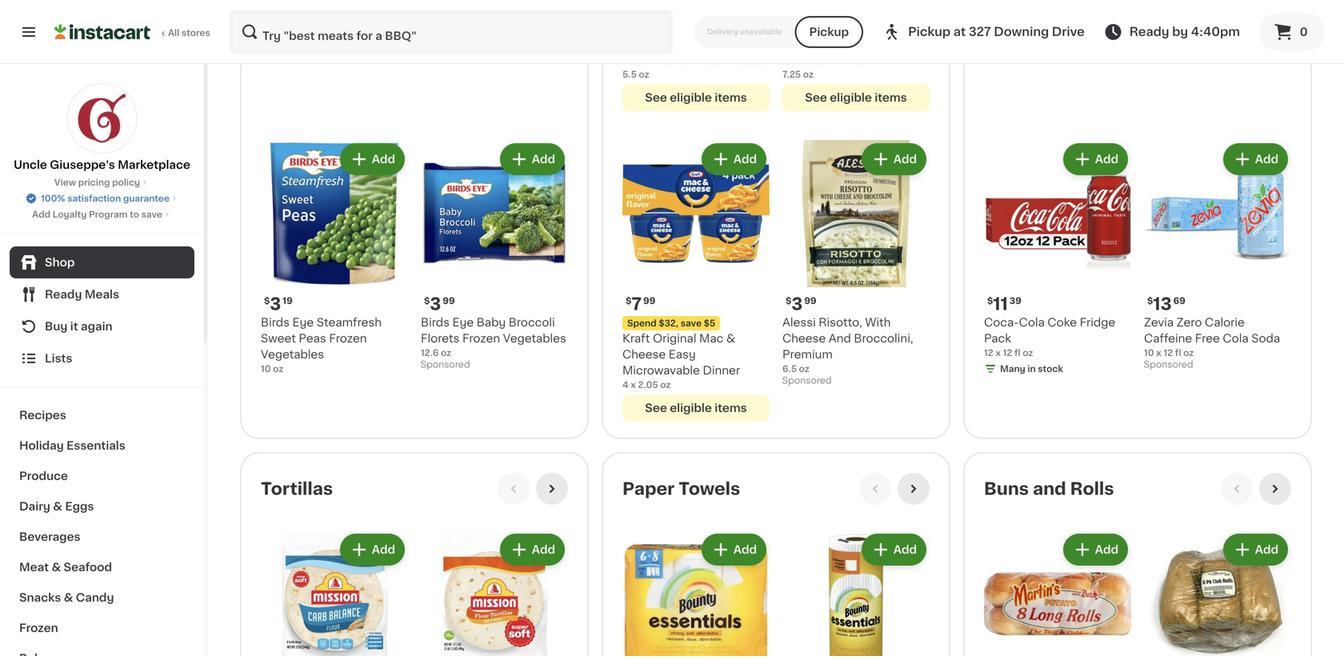 Task type: locate. For each thing, give the bounding box(es) containing it.
and right macaroni
[[884, 39, 905, 50]]

diet
[[984, 23, 1008, 34]]

2 vertical spatial vegetables
[[261, 349, 324, 360]]

broccolini,
[[854, 333, 913, 344]]

1 $ from the left
[[264, 297, 270, 305]]

soda right free
[[1252, 333, 1281, 344]]

see eligible items button down macaroni
[[783, 84, 930, 111]]

x right 6
[[992, 38, 998, 47]]

$ inside $ 11 39
[[987, 297, 993, 305]]

see down 'knorr'
[[645, 92, 667, 103]]

steamfresh inside birds eye steamfresh sweet peas frozen vegetables 10 oz
[[317, 317, 382, 328]]

0 horizontal spatial $32,
[[659, 319, 679, 328]]

save up macaroni
[[841, 9, 862, 17]]

with
[[672, 39, 697, 50], [865, 317, 891, 328]]

1 vertical spatial broccoli
[[623, 39, 669, 50]]

fl down caffeine
[[1175, 349, 1182, 357]]

sponsored badge image for 3
[[421, 361, 469, 370]]

0 vertical spatial many in stock
[[1160, 38, 1223, 47]]

frozen down baby
[[462, 333, 500, 344]]

vegetables inside birds eye baby broccoli florets frozen vegetables 12.6 oz
[[503, 333, 566, 344]]

1 horizontal spatial 3
[[430, 296, 441, 313]]

dinner right microwavable
[[703, 365, 740, 376]]

0 horizontal spatial ready
[[45, 289, 82, 300]]

$5 for spend $32, save $5
[[704, 319, 716, 328]]

$ 3 99 for 3
[[424, 296, 455, 313]]

1 horizontal spatial many
[[1160, 38, 1186, 47]]

see
[[645, 92, 667, 103], [805, 92, 827, 103], [645, 403, 667, 414]]

eye up peas
[[293, 317, 314, 328]]

3 3 from the left
[[792, 296, 803, 313]]

and inside alessi risotto, with cheese and broccolini, premium 6.5 oz
[[829, 333, 851, 344]]

1 vertical spatial kraft
[[623, 333, 650, 344]]

0 vertical spatial original
[[813, 23, 857, 34]]

and down 'knorr'
[[651, 55, 673, 66]]

1 horizontal spatial and
[[829, 333, 851, 344]]

2 horizontal spatial sponsored badge image
[[1144, 361, 1193, 370]]

stock down coca-cola coke fridge pack 12 x 12 fl oz
[[1038, 365, 1063, 373]]

see eligible items down macaroni
[[805, 92, 907, 103]]

original up macaroni
[[813, 23, 857, 34]]

cola down calorie
[[1223, 333, 1249, 344]]

oz inside kraft original mac & cheese easy microwavable dinner 4 x 2.05 oz
[[660, 381, 671, 389]]

1 vertical spatial 10
[[1144, 349, 1154, 357]]

ready for ready by 4:40pm
[[1130, 26, 1170, 38]]

2 $ 3 99 from the left
[[786, 296, 817, 313]]

ready left by
[[1130, 26, 1170, 38]]

99 for 3
[[443, 297, 455, 305]]

frozen right peas
[[329, 333, 367, 344]]

0 vertical spatial spend
[[787, 9, 817, 17]]

birds eye steamfresh sweet peas frozen vegetables 10 oz
[[261, 317, 382, 373]]

1 horizontal spatial buy
[[627, 9, 645, 17]]

1 horizontal spatial $5
[[864, 9, 876, 17]]

ready meals link
[[10, 278, 194, 310]]

vegetables down 'super'
[[261, 39, 324, 50]]

1 horizontal spatial ready
[[1130, 26, 1170, 38]]

meat & seafood link
[[10, 552, 194, 583]]

at
[[954, 26, 966, 38]]

and down risotto,
[[829, 333, 851, 344]]

birds inside birds eye steamfresh super sweet corn frozen vegetables 10 oz
[[261, 7, 290, 18]]

ready down shop
[[45, 289, 82, 300]]

items down macaroni
[[875, 92, 907, 103]]

eligible
[[670, 92, 712, 103], [830, 92, 872, 103], [670, 403, 712, 414]]

1 horizontal spatial and
[[1033, 481, 1066, 497]]

0 horizontal spatial sweet
[[261, 333, 296, 344]]

6 $ from the left
[[1148, 297, 1153, 305]]

1 vertical spatial mac
[[699, 333, 724, 344]]

2 99 from the left
[[643, 297, 656, 305]]

cola up "downing"
[[1017, 7, 1043, 18]]

broccoli left stir-
[[477, 7, 523, 18]]

3 up 'florets'
[[430, 296, 441, 313]]

1 vertical spatial many in stock
[[1000, 365, 1063, 373]]

$ inside $ 7 99
[[626, 297, 632, 305]]

0 horizontal spatial kraft
[[623, 333, 650, 344]]

buy inside buy any 5, save $0.50 knorr rice sides chicken broccoli with long grain rice and vermicelli pasta 5.5 oz see eligible items
[[627, 9, 645, 17]]

cola for coca-
[[1019, 317, 1045, 328]]

12 x 12 fl oz
[[1144, 22, 1194, 31]]

and
[[884, 39, 905, 50], [1033, 481, 1066, 497]]

product group containing 13
[[1144, 140, 1292, 374]]

99 up 'florets'
[[443, 297, 455, 305]]

save inside buy any 5, save $0.50 knorr rice sides chicken broccoli with long grain rice and vermicelli pasta 5.5 oz see eligible items
[[677, 9, 698, 17]]

0 horizontal spatial pickup
[[809, 26, 849, 38]]

0 horizontal spatial buy
[[45, 321, 68, 332]]

birds for birds eye steamfresh sweet peas frozen vegetables 10 oz
[[261, 317, 290, 328]]

0 vertical spatial ready
[[1130, 26, 1170, 38]]

0 vertical spatial cola
[[1017, 7, 1043, 18]]

None search field
[[229, 10, 674, 54]]

eye inside birds eye steamfresh super sweet corn frozen vegetables 10 oz
[[293, 7, 314, 18]]

spend down $ 7 99
[[627, 319, 657, 328]]

oz
[[1183, 22, 1194, 31], [1028, 38, 1039, 47], [273, 54, 284, 63], [639, 70, 650, 79], [803, 70, 814, 79], [441, 349, 451, 357], [1023, 349, 1033, 357], [1184, 349, 1194, 357], [273, 365, 284, 373], [799, 365, 810, 373], [660, 381, 671, 389]]

1 vertical spatial sweet
[[261, 333, 296, 344]]

$ up spend $32, save $5
[[626, 297, 632, 305]]

premium
[[783, 349, 833, 360]]

soda up the 16.9
[[1011, 23, 1039, 34]]

& inside spend $32, save $5 kraft original mac & cheese macaroni and cheese dinner 7.25 oz
[[887, 23, 896, 34]]

stock down 4:40pm
[[1198, 38, 1223, 47]]

10 down $ 3 19
[[261, 365, 271, 373]]

candy
[[76, 592, 114, 603]]

broccoli down 'knorr'
[[623, 39, 669, 50]]

3
[[270, 296, 281, 313], [430, 296, 441, 313], [792, 296, 803, 313]]

pickup inside button
[[809, 26, 849, 38]]

1 horizontal spatial $ 3 99
[[786, 296, 817, 313]]

1 horizontal spatial kraft
[[783, 23, 810, 34]]

1 horizontal spatial mac
[[859, 23, 884, 34]]

99 right the 7
[[643, 297, 656, 305]]

1 horizontal spatial dinner
[[829, 55, 866, 66]]

1 vertical spatial spend
[[627, 319, 657, 328]]

frozen down snacks
[[19, 623, 58, 634]]

0 horizontal spatial original
[[653, 333, 697, 344]]

1 horizontal spatial 99
[[643, 297, 656, 305]]

rice
[[656, 23, 681, 34], [623, 55, 648, 66]]

0 horizontal spatial 99
[[443, 297, 455, 305]]

$ up zevia
[[1148, 297, 1153, 305]]

1 horizontal spatial see eligible items
[[805, 92, 907, 103]]

10 for 3
[[261, 365, 271, 373]]

snacks
[[19, 592, 61, 603]]

x inside zevia zero calorie caffeine free cola soda 10 x 12 fl oz
[[1156, 349, 1162, 357]]

spend inside spend $32, save $5 kraft original mac & cheese macaroni and cheese dinner 7.25 oz
[[787, 9, 817, 17]]

items down pasta
[[715, 92, 747, 103]]

$ up 'florets'
[[424, 297, 430, 305]]

sponsored badge image
[[421, 361, 469, 370], [1144, 361, 1193, 370], [783, 377, 831, 386]]

1 vertical spatial original
[[653, 333, 697, 344]]

spend for spend $32, save $5 kraft original mac & cheese macaroni and cheese dinner 7.25 oz
[[787, 9, 817, 17]]

see eligible items button for knorr rice sides chicken broccoli with long grain rice and vermicelli pasta
[[623, 84, 770, 111]]

1 horizontal spatial zero
[[1177, 317, 1202, 328]]

buy up 'knorr'
[[627, 9, 645, 17]]

see down 2.05
[[645, 403, 667, 414]]

pasta
[[734, 55, 765, 66]]

again
[[81, 321, 113, 332]]

100% satisfaction guarantee button
[[25, 189, 179, 205]]

$ inside $ 3 19
[[264, 297, 270, 305]]

birds for birds eye steamfresh super sweet corn frozen vegetables 10 oz
[[261, 7, 290, 18]]

0 horizontal spatial in
[[1028, 365, 1036, 373]]

1 horizontal spatial soda
[[1252, 333, 1281, 344]]

fl down "downing"
[[1020, 38, 1026, 47]]

10 down 'super'
[[261, 54, 271, 63]]

kraft down the 7
[[623, 333, 650, 344]]

$ up alessi
[[786, 297, 792, 305]]

calorie
[[1205, 317, 1245, 328]]

kraft
[[783, 23, 810, 34], [623, 333, 650, 344]]

see eligible items down kraft original mac & cheese easy microwavable dinner 4 x 2.05 oz
[[645, 403, 747, 414]]

cheese
[[783, 39, 826, 50], [783, 55, 826, 66], [783, 333, 826, 344], [623, 349, 666, 360]]

0 horizontal spatial and
[[651, 55, 673, 66]]

dinner
[[829, 55, 866, 66], [703, 365, 740, 376]]

pickup for pickup
[[809, 26, 849, 38]]

many in stock down coca-cola coke fridge pack 12 x 12 fl oz
[[1000, 365, 1063, 373]]

eligible down vermicelli at right top
[[670, 92, 712, 103]]

1 steamfresh from the top
[[317, 7, 382, 18]]

broccoli right baby
[[509, 317, 555, 328]]

cola inside coca cola zero sugar diet soda soft drink 6 x 16.9 fl oz
[[1017, 7, 1043, 18]]

99 up alessi
[[804, 297, 817, 305]]

2 3 from the left
[[430, 296, 441, 313]]

and inside spend $32, save $5 kraft original mac & cheese macaroni and cheese dinner 7.25 oz
[[884, 39, 905, 50]]

& for eggs
[[53, 501, 62, 512]]

and left rolls
[[1033, 481, 1066, 497]]

vegetables down peas
[[261, 349, 324, 360]]

birds inside birds eye baby broccoli florets frozen vegetables 12.6 oz
[[421, 317, 450, 328]]

$ 3 99 up alessi
[[786, 296, 817, 313]]

towels
[[679, 481, 740, 497]]

any
[[647, 9, 664, 17]]

lists
[[45, 353, 72, 364]]

1 horizontal spatial original
[[813, 23, 857, 34]]

2 vertical spatial cola
[[1223, 333, 1249, 344]]

see down spend $32, save $5 kraft original mac & cheese macaroni and cheese dinner 7.25 oz
[[805, 92, 827, 103]]

2 steamfresh from the top
[[317, 317, 382, 328]]

2 vertical spatial broccoli
[[509, 317, 555, 328]]

0 horizontal spatial spend
[[627, 319, 657, 328]]

3 up alessi
[[792, 296, 803, 313]]

pickup
[[908, 26, 951, 38], [809, 26, 849, 38]]

in
[[1188, 38, 1196, 47], [1028, 365, 1036, 373]]

birds inside birds eye steamfresh sweet peas frozen vegetables 10 oz
[[261, 317, 290, 328]]

1 vertical spatial stock
[[1038, 365, 1063, 373]]

99
[[443, 297, 455, 305], [643, 297, 656, 305], [804, 297, 817, 305]]

$32, up macaroni
[[819, 9, 839, 17]]

10 down caffeine
[[1144, 349, 1154, 357]]

eye inside birds eye steamfresh sweet peas frozen vegetables 10 oz
[[293, 317, 314, 328]]

fl left 4:40pm
[[1175, 22, 1181, 31]]

0 horizontal spatial sponsored badge image
[[421, 361, 469, 370]]

steamfresh
[[317, 7, 382, 18], [317, 317, 382, 328]]

1 vertical spatial soda
[[1252, 333, 1281, 344]]

holiday essentials
[[19, 440, 125, 451]]

$5 up kraft original mac & cheese easy microwavable dinner 4 x 2.05 oz
[[704, 319, 716, 328]]

& for seafood
[[52, 562, 61, 573]]

1 vertical spatial $32,
[[659, 319, 679, 328]]

ready meals button
[[10, 278, 194, 310]]

sponsored badge image down 6.5
[[783, 377, 831, 386]]

0 horizontal spatial 3
[[270, 296, 281, 313]]

$5 for spend $32, save $5 kraft original mac & cheese macaroni and cheese dinner 7.25 oz
[[864, 9, 876, 17]]

product group
[[623, 0, 770, 111], [783, 0, 930, 111], [261, 140, 408, 375], [421, 140, 568, 374], [623, 140, 770, 422], [783, 140, 930, 390], [984, 140, 1132, 379], [1144, 140, 1292, 374], [261, 531, 408, 656], [421, 531, 568, 656], [623, 531, 770, 656], [783, 531, 930, 656], [984, 531, 1132, 656], [1144, 531, 1292, 656]]

0 horizontal spatial $ 3 99
[[424, 296, 455, 313]]

10 for 13
[[1144, 349, 1154, 357]]

$ left 19
[[264, 297, 270, 305]]

$ 13 69
[[1148, 296, 1186, 313]]

1 horizontal spatial $32,
[[819, 9, 839, 17]]

3 99 from the left
[[804, 297, 817, 305]]

steamfresh up peas
[[317, 317, 382, 328]]

$ 7 99
[[626, 296, 656, 313]]

0 horizontal spatial many in stock
[[1000, 365, 1063, 373]]

spend up 7.25 in the top of the page
[[787, 9, 817, 17]]

1 vertical spatial rice
[[623, 55, 648, 66]]

mac up macaroni
[[859, 23, 884, 34]]

steamfresh for frozen
[[317, 317, 382, 328]]

1 99 from the left
[[443, 297, 455, 305]]

sponsored badge image down '12.6'
[[421, 361, 469, 370]]

many in stock down 'ready by 4:40pm' in the right of the page
[[1160, 38, 1223, 47]]

0 vertical spatial rice
[[656, 23, 681, 34]]

99 for spend $32, save $5
[[804, 297, 817, 305]]

mac inside kraft original mac & cheese easy microwavable dinner 4 x 2.05 oz
[[699, 333, 724, 344]]

x
[[1156, 22, 1161, 31], [992, 38, 998, 47], [996, 349, 1001, 357], [1156, 349, 1162, 357], [631, 381, 636, 389]]

1 horizontal spatial sponsored badge image
[[783, 377, 831, 386]]

10 inside birds eye steamfresh super sweet corn frozen vegetables 10 oz
[[261, 54, 271, 63]]

0 vertical spatial $5
[[864, 9, 876, 17]]

$ for coca-cola coke fridge pack
[[987, 297, 993, 305]]

rice down 5,
[[656, 23, 681, 34]]

$5 inside spend $32, save $5 kraft original mac & cheese macaroni and cheese dinner 7.25 oz
[[864, 9, 876, 17]]

frozen inside birds eye steamfresh super sweet corn frozen vegetables 10 oz
[[365, 23, 403, 34]]

zero
[[1046, 7, 1071, 18], [1177, 317, 1202, 328]]

sweet left peas
[[261, 333, 296, 344]]

0 horizontal spatial and
[[884, 39, 905, 50]]

$32, inside spend $32, save $5 kraft original mac & cheese macaroni and cheese dinner 7.25 oz
[[819, 9, 839, 17]]

policy
[[112, 178, 140, 187]]

$ for birds eye steamfresh sweet peas frozen vegetables
[[264, 297, 270, 305]]

0 vertical spatial zero
[[1046, 7, 1071, 18]]

sides
[[684, 23, 715, 34]]

original inside spend $32, save $5 kraft original mac & cheese macaroni and cheese dinner 7.25 oz
[[813, 23, 857, 34]]

original down spend $32, save $5
[[653, 333, 697, 344]]

0 vertical spatial soda
[[1011, 23, 1039, 34]]

eye inside birds eye baby broccoli florets frozen vegetables 12.6 oz
[[453, 317, 474, 328]]

1 vertical spatial dinner
[[703, 365, 740, 376]]

1 horizontal spatial rice
[[656, 23, 681, 34]]

fry
[[550, 7, 568, 18]]

2 horizontal spatial 3
[[792, 296, 803, 313]]

10 inside birds eye steamfresh sweet peas frozen vegetables 10 oz
[[261, 365, 271, 373]]

sponsored badge image down caffeine
[[1144, 361, 1193, 370]]

0 horizontal spatial $5
[[704, 319, 716, 328]]

zevia
[[1144, 317, 1174, 328]]

327
[[969, 26, 991, 38]]

dinner inside kraft original mac & cheese easy microwavable dinner 4 x 2.05 oz
[[703, 365, 740, 376]]

eye for sweet
[[293, 317, 314, 328]]

1 horizontal spatial in
[[1188, 38, 1196, 47]]

see for the product group containing 7
[[645, 403, 667, 414]]

birds
[[261, 7, 290, 18], [421, 7, 450, 18], [261, 317, 290, 328], [421, 317, 450, 328]]

pickup at 327 downing drive button
[[883, 10, 1085, 54]]

$32,
[[819, 9, 839, 17], [659, 319, 679, 328]]

buy
[[627, 9, 645, 17], [45, 321, 68, 332]]

many down pack
[[1000, 365, 1026, 373]]

with down sides
[[672, 39, 697, 50]]

in down coca-cola coke fridge pack 12 x 12 fl oz
[[1028, 365, 1036, 373]]

$ inside the '$ 13 69'
[[1148, 297, 1153, 305]]

$32, up the easy
[[659, 319, 679, 328]]

vermicelli
[[676, 55, 731, 66]]

sweet left corn
[[297, 23, 332, 34]]

items down kraft original mac & cheese easy microwavable dinner 4 x 2.05 oz
[[715, 403, 747, 414]]

items for the product group containing kraft original mac & cheese macaroni and cheese dinner
[[875, 92, 907, 103]]

pickup up macaroni
[[809, 26, 849, 38]]

sponsored badge image for 11
[[1144, 361, 1193, 370]]

x down caffeine
[[1156, 349, 1162, 357]]

coca-
[[984, 317, 1019, 328]]

original
[[813, 23, 857, 34], [653, 333, 697, 344]]

instacart logo image
[[54, 22, 150, 42]]

5 $ from the left
[[987, 297, 993, 305]]

2 vertical spatial 10
[[261, 365, 271, 373]]

with up broccolini,
[[865, 317, 891, 328]]

5,
[[666, 9, 675, 17]]

coca cola zero sugar diet soda soft drink 6 x 16.9 fl oz
[[984, 7, 1106, 47]]

1 vertical spatial ready
[[45, 289, 82, 300]]

0 vertical spatial see eligible items
[[805, 92, 907, 103]]

$ up coca-
[[987, 297, 993, 305]]

pickup left at
[[908, 26, 951, 38]]

$5
[[864, 9, 876, 17], [704, 319, 716, 328]]

fl
[[1175, 22, 1181, 31], [1020, 38, 1026, 47], [1015, 349, 1021, 357], [1175, 349, 1182, 357]]

1 vertical spatial $5
[[704, 319, 716, 328]]

save right 5,
[[677, 9, 698, 17]]

0 vertical spatial in
[[1188, 38, 1196, 47]]

pickup at 327 downing drive
[[908, 26, 1085, 38]]

0 horizontal spatial soda
[[1011, 23, 1039, 34]]

0 horizontal spatial many
[[1000, 365, 1026, 373]]

eye up 'florets'
[[453, 317, 474, 328]]

essentials
[[67, 440, 125, 451]]

pickup inside popup button
[[908, 26, 951, 38]]

view
[[54, 178, 76, 187]]

0 vertical spatial vegetables
[[261, 39, 324, 50]]

3 $ from the left
[[626, 297, 632, 305]]

dairy & eggs
[[19, 501, 94, 512]]

0 vertical spatial steamfresh
[[317, 7, 382, 18]]

eye inside button
[[453, 7, 474, 18]]

1 $ 3 99 from the left
[[424, 296, 455, 313]]

0 horizontal spatial mac
[[699, 333, 724, 344]]

frozen right corn
[[365, 23, 403, 34]]

birds inside button
[[421, 7, 450, 18]]

steamfresh inside birds eye steamfresh super sweet corn frozen vegetables 10 oz
[[317, 7, 382, 18]]

fl down coca-
[[1015, 349, 1021, 357]]

with inside buy any 5, save $0.50 knorr rice sides chicken broccoli with long grain rice and vermicelli pasta 5.5 oz see eligible items
[[672, 39, 697, 50]]

1 horizontal spatial spend
[[787, 9, 817, 17]]

alessi
[[783, 317, 816, 328]]

Search field
[[230, 11, 672, 53]]

10 inside zevia zero calorie caffeine free cola soda 10 x 12 fl oz
[[1144, 349, 1154, 357]]

vegetables inside birds eye steamfresh super sweet corn frozen vegetables 10 oz
[[261, 39, 324, 50]]

buy left it
[[45, 321, 68, 332]]

5.5
[[623, 70, 637, 79]]

$5 up macaroni
[[864, 9, 876, 17]]

product group containing knorr rice sides chicken broccoli with long grain rice and vermicelli pasta
[[623, 0, 770, 111]]

items
[[715, 92, 747, 103], [875, 92, 907, 103], [715, 403, 747, 414]]

0 vertical spatial kraft
[[783, 23, 810, 34]]

0 vertical spatial 10
[[261, 54, 271, 63]]

eye up 'super'
[[293, 7, 314, 18]]

2 $ from the left
[[424, 297, 430, 305]]

sponsored badge image inside the product group
[[1144, 361, 1193, 370]]

1 vertical spatial buy
[[45, 321, 68, 332]]

$ 3 99 for spend $32, save $5
[[786, 296, 817, 313]]

uncle
[[14, 159, 47, 170]]

0 vertical spatial dinner
[[829, 55, 866, 66]]

1 vertical spatial cola
[[1019, 317, 1045, 328]]

oz inside birds eye steamfresh super sweet corn frozen vegetables 10 oz
[[273, 54, 284, 63]]

rolls
[[1070, 481, 1114, 497]]

vegetables for birds eye steamfresh sweet peas frozen vegetables
[[261, 349, 324, 360]]

save inside spend $32, save $5 kraft original mac & cheese macaroni and cheese dinner 7.25 oz
[[841, 9, 862, 17]]

0 vertical spatial $32,
[[819, 9, 839, 17]]

12
[[1144, 22, 1154, 31], [1163, 22, 1173, 31], [984, 349, 994, 357], [1003, 349, 1013, 357], [1164, 349, 1173, 357]]

0 vertical spatial stock
[[1198, 38, 1223, 47]]

many down by
[[1160, 38, 1186, 47]]

items for the product group containing 7
[[715, 403, 747, 414]]

holiday
[[19, 440, 64, 451]]

zero up soft
[[1046, 7, 1071, 18]]

save up the easy
[[681, 319, 702, 328]]

1 horizontal spatial with
[[865, 317, 891, 328]]

spend
[[787, 9, 817, 17], [627, 319, 657, 328]]

4 $ from the left
[[786, 297, 792, 305]]

1 vertical spatial steamfresh
[[317, 317, 382, 328]]

vegetables inside birds eye steamfresh sweet peas frozen vegetables 10 oz
[[261, 349, 324, 360]]

x left by
[[1156, 22, 1161, 31]]

0 vertical spatial and
[[651, 55, 673, 66]]

cola inside coca-cola coke fridge pack 12 x 12 fl oz
[[1019, 317, 1045, 328]]

3 left 19
[[270, 296, 281, 313]]

1 horizontal spatial sweet
[[297, 23, 332, 34]]

cola down 39
[[1019, 317, 1045, 328]]

mac
[[859, 23, 884, 34], [699, 333, 724, 344]]

x down pack
[[996, 349, 1001, 357]]

69
[[1174, 297, 1186, 305]]

coke
[[1048, 317, 1077, 328]]

drink
[[1069, 23, 1098, 34]]

eye for broccoli
[[453, 317, 474, 328]]

ready inside dropdown button
[[45, 289, 82, 300]]

0 vertical spatial buy
[[627, 9, 645, 17]]

birds for birds eye broccoli stir-fry
[[421, 7, 450, 18]]

in down 'ready by 4:40pm' in the right of the page
[[1188, 38, 1196, 47]]

tortillas
[[261, 481, 333, 497]]

0 horizontal spatial stock
[[1038, 365, 1063, 373]]

1 vertical spatial and
[[829, 333, 851, 344]]

birds for birds eye baby broccoli florets frozen vegetables 12.6 oz
[[421, 317, 450, 328]]

mac down spend $32, save $5
[[699, 333, 724, 344]]

vegetables
[[261, 39, 324, 50], [503, 333, 566, 344], [261, 349, 324, 360]]

0 vertical spatial with
[[672, 39, 697, 50]]

zero down 69
[[1177, 317, 1202, 328]]

items inside buy any 5, save $0.50 knorr rice sides chicken broccoli with long grain rice and vermicelli pasta 5.5 oz see eligible items
[[715, 92, 747, 103]]

x inside coca cola zero sugar diet soda soft drink 6 x 16.9 fl oz
[[992, 38, 998, 47]]

zevia zero calorie caffeine free cola soda 10 x 12 fl oz
[[1144, 317, 1281, 357]]

satisfaction
[[67, 194, 121, 203]]

1 vertical spatial zero
[[1177, 317, 1202, 328]]

0 vertical spatial sweet
[[297, 23, 332, 34]]

steamfresh up corn
[[317, 7, 382, 18]]



Task type: vqa. For each thing, say whether or not it's contained in the screenshot.
ALL STORES
yes



Task type: describe. For each thing, give the bounding box(es) containing it.
$ for spend $32, save $5
[[626, 297, 632, 305]]

cola inside zevia zero calorie caffeine free cola soda 10 x 12 fl oz
[[1223, 333, 1249, 344]]

tortillas link
[[261, 479, 333, 499]]

kraft original mac & cheese easy microwavable dinner 4 x 2.05 oz
[[623, 333, 740, 389]]

1 horizontal spatial stock
[[1198, 38, 1223, 47]]

broccoli inside buy any 5, save $0.50 knorr rice sides chicken broccoli with long grain rice and vermicelli pasta 5.5 oz see eligible items
[[623, 39, 669, 50]]

$ for zevia zero calorie caffeine free cola soda
[[1148, 297, 1153, 305]]

kraft inside spend $32, save $5 kraft original mac & cheese macaroni and cheese dinner 7.25 oz
[[783, 23, 810, 34]]

6
[[984, 38, 990, 47]]

buy it again link
[[10, 310, 194, 343]]

1 3 from the left
[[270, 296, 281, 313]]

buy it again
[[45, 321, 113, 332]]

frozen inside birds eye steamfresh sweet peas frozen vegetables 10 oz
[[329, 333, 367, 344]]

zero inside coca cola zero sugar diet soda soft drink 6 x 16.9 fl oz
[[1046, 7, 1071, 18]]

view pricing policy link
[[54, 176, 150, 189]]

drive
[[1052, 26, 1085, 38]]

$32, for spend $32, save $5 kraft original mac & cheese macaroni and cheese dinner 7.25 oz
[[819, 9, 839, 17]]

buy for buy it again
[[45, 321, 68, 332]]

1 horizontal spatial many in stock
[[1160, 38, 1223, 47]]

grain
[[731, 39, 762, 50]]

dairy & eggs link
[[10, 491, 194, 522]]

oz inside spend $32, save $5 kraft original mac & cheese macaroni and cheese dinner 7.25 oz
[[803, 70, 814, 79]]

1 vertical spatial many
[[1000, 365, 1026, 373]]

free
[[1195, 333, 1220, 344]]

buns
[[984, 481, 1029, 497]]

see inside buy any 5, save $0.50 knorr rice sides chicken broccoli with long grain rice and vermicelli pasta 5.5 oz see eligible items
[[645, 92, 667, 103]]

ready for ready meals
[[45, 289, 82, 300]]

and inside buy any 5, save $0.50 knorr rice sides chicken broccoli with long grain rice and vermicelli pasta 5.5 oz see eligible items
[[651, 55, 673, 66]]

oz inside birds eye baby broccoli florets frozen vegetables 12.6 oz
[[441, 349, 451, 357]]

3 for spend $32, save $5
[[792, 296, 803, 313]]

see eligible items button down kraft original mac & cheese easy microwavable dinner 4 x 2.05 oz
[[623, 395, 770, 422]]

recipes link
[[10, 400, 194, 431]]

view pricing policy
[[54, 178, 140, 187]]

fl inside zevia zero calorie caffeine free cola soda 10 x 12 fl oz
[[1175, 349, 1182, 357]]

chicken
[[718, 23, 764, 34]]

12 inside zevia zero calorie caffeine free cola soda 10 x 12 fl oz
[[1164, 349, 1173, 357]]

seafood
[[64, 562, 112, 573]]

cola for coca
[[1017, 7, 1043, 18]]

produce link
[[10, 461, 194, 491]]

spend $32, save $5
[[627, 319, 716, 328]]

ready by 4:40pm
[[1130, 26, 1240, 38]]

it
[[70, 321, 78, 332]]

13
[[1153, 296, 1172, 313]]

2.05
[[638, 381, 658, 389]]

uncle giuseppe's marketplace
[[14, 159, 190, 170]]

pickup for pickup at 327 downing drive
[[908, 26, 951, 38]]

with inside alessi risotto, with cheese and broccolini, premium 6.5 oz
[[865, 317, 891, 328]]

corn
[[335, 23, 362, 34]]

$ for alessi risotto, with cheese and broccolini, premium
[[786, 297, 792, 305]]

$ 11 39
[[987, 296, 1022, 313]]

program
[[89, 210, 128, 219]]

snacks & candy link
[[10, 583, 194, 613]]

19
[[283, 297, 293, 305]]

snacks & candy
[[19, 592, 114, 603]]

oz inside buy any 5, save $0.50 knorr rice sides chicken broccoli with long grain rice and vermicelli pasta 5.5 oz see eligible items
[[639, 70, 650, 79]]

sweet inside birds eye steamfresh sweet peas frozen vegetables 10 oz
[[261, 333, 296, 344]]

giuseppe's
[[50, 159, 115, 170]]

39
[[1010, 297, 1022, 305]]

& for candy
[[64, 592, 73, 603]]

steamfresh for corn
[[317, 7, 382, 18]]

99 inside $ 7 99
[[643, 297, 656, 305]]

uncle giuseppe's marketplace link
[[14, 83, 190, 173]]

7.25
[[783, 70, 801, 79]]

stir-
[[526, 7, 550, 18]]

oz inside birds eye steamfresh sweet peas frozen vegetables 10 oz
[[273, 365, 284, 373]]

sweet inside birds eye steamfresh super sweet corn frozen vegetables 10 oz
[[297, 23, 332, 34]]

soda inside coca cola zero sugar diet soda soft drink 6 x 16.9 fl oz
[[1011, 23, 1039, 34]]

$32, for spend $32, save $5
[[659, 319, 679, 328]]

paper towels link
[[623, 479, 740, 499]]

pickup button
[[795, 16, 864, 48]]

1 vertical spatial see eligible items
[[645, 403, 747, 414]]

oz inside alessi risotto, with cheese and broccolini, premium 6.5 oz
[[799, 365, 810, 373]]

1 vertical spatial and
[[1033, 481, 1066, 497]]

uncle giuseppe's marketplace logo image
[[67, 83, 137, 154]]

paper
[[623, 481, 675, 497]]

to
[[130, 210, 139, 219]]

oz inside coca-cola coke fridge pack 12 x 12 fl oz
[[1023, 349, 1033, 357]]

ready by 4:40pm link
[[1104, 22, 1240, 42]]

meals
[[85, 289, 119, 300]]

eligible down microwavable
[[670, 403, 712, 414]]

eye for stir-
[[453, 7, 474, 18]]

buns and rolls
[[984, 481, 1114, 497]]

fridge
[[1080, 317, 1116, 328]]

caffeine
[[1144, 333, 1193, 344]]

beverages link
[[10, 522, 194, 552]]

4:40pm
[[1191, 26, 1240, 38]]

peas
[[299, 333, 326, 344]]

mac inside spend $32, save $5 kraft original mac & cheese macaroni and cheese dinner 7.25 oz
[[859, 23, 884, 34]]

holiday essentials link
[[10, 431, 194, 461]]

many in stock inside the product group
[[1000, 365, 1063, 373]]

$ 3 19
[[264, 296, 293, 313]]

frozen inside birds eye baby broccoli florets frozen vegetables 12.6 oz
[[462, 333, 500, 344]]

eye for super
[[293, 7, 314, 18]]

downing
[[994, 26, 1049, 38]]

knorr
[[623, 23, 653, 34]]

florets
[[421, 333, 460, 344]]

broccoli inside button
[[477, 7, 523, 18]]

zero inside zevia zero calorie caffeine free cola soda 10 x 12 fl oz
[[1177, 317, 1202, 328]]

see for the product group containing kraft original mac & cheese macaroni and cheese dinner
[[805, 92, 827, 103]]

marketplace
[[118, 159, 190, 170]]

$0.50
[[700, 9, 727, 17]]

beverages
[[19, 531, 80, 543]]

oz inside coca cola zero sugar diet soda soft drink 6 x 16.9 fl oz
[[1028, 38, 1039, 47]]

save down the 'guarantee'
[[141, 210, 162, 219]]

long
[[700, 39, 729, 50]]

coca-cola coke fridge pack 12 x 12 fl oz
[[984, 317, 1116, 357]]

spend for spend $32, save $5
[[627, 319, 657, 328]]

kraft inside kraft original mac & cheese easy microwavable dinner 4 x 2.05 oz
[[623, 333, 650, 344]]

cheese inside kraft original mac & cheese easy microwavable dinner 4 x 2.05 oz
[[623, 349, 666, 360]]

soda inside zevia zero calorie caffeine free cola soda 10 x 12 fl oz
[[1252, 333, 1281, 344]]

product group containing kraft original mac & cheese macaroni and cheese dinner
[[783, 0, 930, 111]]

original inside kraft original mac & cheese easy microwavable dinner 4 x 2.05 oz
[[653, 333, 697, 344]]

dinner inside spend $32, save $5 kraft original mac & cheese macaroni and cheese dinner 7.25 oz
[[829, 55, 866, 66]]

coca
[[984, 7, 1014, 18]]

meat & seafood
[[19, 562, 112, 573]]

fl inside coca-cola coke fridge pack 12 x 12 fl oz
[[1015, 349, 1021, 357]]

buns and rolls link
[[984, 479, 1114, 499]]

3 for 3
[[430, 296, 441, 313]]

product group containing 7
[[623, 140, 770, 422]]

service type group
[[695, 16, 864, 48]]

1 vertical spatial in
[[1028, 365, 1036, 373]]

buy for buy any 5, save $0.50 knorr rice sides chicken broccoli with long grain rice and vermicelli pasta 5.5 oz see eligible items
[[627, 9, 645, 17]]

11
[[993, 296, 1008, 313]]

pack
[[984, 333, 1011, 344]]

broccoli inside birds eye baby broccoli florets frozen vegetables 12.6 oz
[[509, 317, 555, 328]]

0 vertical spatial many
[[1160, 38, 1186, 47]]

spend $32, save $5 kraft original mac & cheese macaroni and cheese dinner 7.25 oz
[[783, 9, 905, 79]]

x inside coca-cola coke fridge pack 12 x 12 fl oz
[[996, 349, 1001, 357]]

guarantee
[[123, 194, 170, 203]]

product group containing 11
[[984, 140, 1132, 379]]

microwavable
[[623, 365, 700, 376]]

buy any 5, save $0.50 knorr rice sides chicken broccoli with long grain rice and vermicelli pasta 5.5 oz see eligible items
[[623, 9, 765, 103]]

& inside kraft original mac & cheese easy microwavable dinner 4 x 2.05 oz
[[727, 333, 736, 344]]

add loyalty program to save
[[32, 210, 162, 219]]

fl inside coca cola zero sugar diet soda soft drink 6 x 16.9 fl oz
[[1020, 38, 1026, 47]]

x inside kraft original mac & cheese easy microwavable dinner 4 x 2.05 oz
[[631, 381, 636, 389]]

7
[[632, 296, 642, 313]]

eggs
[[65, 501, 94, 512]]

all stores link
[[54, 10, 211, 54]]

oz inside zevia zero calorie caffeine free cola soda 10 x 12 fl oz
[[1184, 349, 1194, 357]]

0 horizontal spatial rice
[[623, 55, 648, 66]]

lists link
[[10, 343, 194, 375]]

produce
[[19, 471, 68, 482]]

see eligible items button for kraft original mac & cheese macaroni and cheese dinner
[[783, 84, 930, 111]]

birds eye baby broccoli florets frozen vegetables 12.6 oz
[[421, 317, 566, 357]]

dairy
[[19, 501, 50, 512]]

cheese inside alessi risotto, with cheese and broccolini, premium 6.5 oz
[[783, 333, 826, 344]]

macaroni
[[829, 39, 881, 50]]

eligible down macaroni
[[830, 92, 872, 103]]

100%
[[41, 194, 65, 203]]

$ for birds eye baby broccoli florets frozen vegetables
[[424, 297, 430, 305]]

vegetables for birds eye baby broccoli florets frozen vegetables
[[503, 333, 566, 344]]

eligible inside buy any 5, save $0.50 knorr rice sides chicken broccoli with long grain rice and vermicelli pasta 5.5 oz see eligible items
[[670, 92, 712, 103]]



